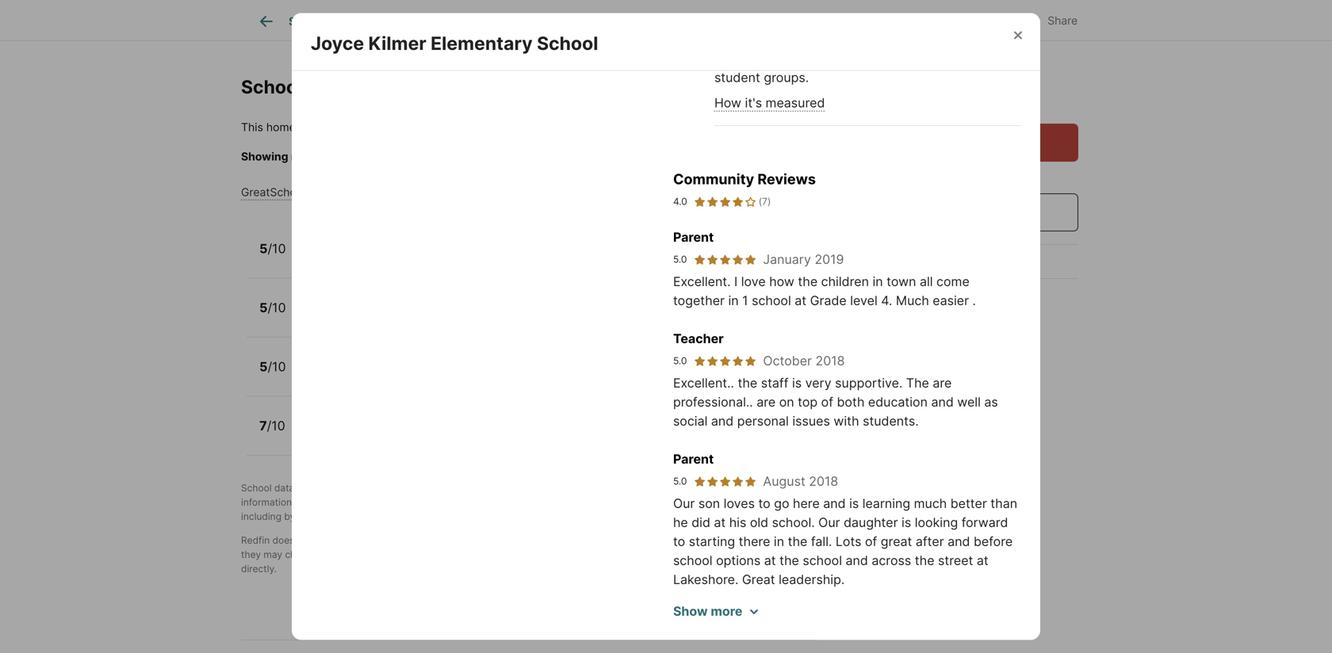 Task type: vqa. For each thing, say whether or not it's contained in the screenshot.
District at the right bottom of the page
yes



Task type: locate. For each thing, give the bounding box(es) containing it.
2 horizontal spatial school
[[537, 32, 598, 54]]

starting
[[689, 534, 735, 550]]

2 vertical spatial a
[[734, 535, 740, 546]]

school down reference
[[723, 549, 752, 561]]

0 vertical spatial 5
[[259, 241, 268, 256]]

desired
[[661, 497, 695, 508]]

january 2019
[[763, 252, 844, 267]]

5.0
[[673, 254, 687, 265], [673, 355, 687, 367], [673, 476, 687, 487]]

tab
[[343, 2, 424, 40], [424, 2, 481, 40], [481, 2, 564, 40], [564, 2, 640, 40], [640, 2, 767, 40]]

rating 5.0 out of 5 element up loves
[[694, 475, 757, 488]]

is inside excellent.. the staff is very supportive. the are professional.. are on top of both education and well as social and personal issues with students.
[[792, 376, 802, 391]]

first
[[369, 497, 387, 508]]

redfin
[[541, 483, 570, 494], [241, 535, 270, 546]]

behind
[[715, 32, 756, 47]]

2 horizontal spatial greatschools
[[740, 483, 800, 494]]

the inside first step, and conduct their own investigation to determine their desired schools or school districts, including by contacting and visiting the schools themselves.
[[403, 511, 417, 523]]

district
[[755, 549, 786, 561]]

2 vertical spatial rating 5.0 out of 5 element
[[694, 475, 757, 488]]

1 vertical spatial 5.0
[[673, 355, 687, 367]]

underserved students at this school may be falling behind other students in the state, and this school may have achievement gaps between different student groups.
[[715, 13, 1019, 85]]

and up desired
[[667, 483, 684, 494]]

2 horizontal spatial may
[[936, 13, 961, 28]]

options
[[716, 553, 761, 569]]

organization.
[[480, 483, 539, 494]]

greatschools summary rating link
[[241, 186, 401, 199]]

by up does
[[284, 511, 295, 523]]

to left 'go'
[[759, 496, 771, 512]]

be for falling
[[964, 13, 980, 28]]

enrollment
[[573, 549, 621, 561]]

in inside the our son loves to go here and is learning much better than he did at his old school. our daughter is looking forward to starting there in the fall. lots of great after and before school options at the school and across the street at lakeshore. great leadership.
[[774, 534, 785, 550]]

he
[[673, 515, 688, 531]]

0 horizontal spatial be
[[441, 549, 452, 561]]

1 their from the left
[[473, 497, 494, 508]]

0 vertical spatial school
[[537, 32, 598, 54]]

1 vertical spatial 5
[[259, 300, 268, 315]]

4 tab from the left
[[564, 2, 640, 40]]

mountain
[[856, 83, 929, 102]]

0 vertical spatial students
[[796, 13, 848, 28]]

at inside the underserved students at this school may be falling behind other students in the state, and this school may have achievement gaps between different student groups.
[[852, 13, 864, 28]]

0 vertical spatial this
[[867, 13, 889, 28]]

2 horizontal spatial this
[[951, 32, 973, 47]]

1 vertical spatial redfin
[[241, 535, 270, 546]]

2 vertical spatial 5 /10
[[259, 359, 286, 375]]

and up between
[[925, 32, 948, 47]]

2018 up 'very'
[[816, 353, 845, 369]]

at
[[852, 13, 864, 28], [795, 293, 807, 309], [714, 515, 726, 531], [764, 553, 776, 569], [977, 553, 989, 569]]

1 5.0 from the top
[[673, 254, 687, 265]]

our son loves to go here and is learning much better than he did at his old school. our daughter is looking forward to starting there in the fall. lots of great after and before school options at the school and across the street at lakeshore. great leadership.
[[673, 496, 1018, 588]]

other
[[759, 32, 791, 47]]

school up old
[[746, 497, 776, 508]]

very
[[806, 376, 832, 391]]

2 horizontal spatial a
[[734, 535, 740, 546]]

it's
[[745, 95, 762, 111]]

parent down '4.0'
[[673, 230, 714, 245]]

2018 for here
[[809, 474, 839, 489]]

change
[[285, 549, 318, 561]]

1 tab from the left
[[343, 2, 424, 40]]

5.0 up excellent.
[[673, 254, 687, 265]]

parent up renters
[[673, 452, 714, 467]]

0 vertical spatial as
[[985, 395, 998, 410]]

1 parent from the top
[[673, 230, 714, 245]]

2 vertical spatial be
[[441, 549, 452, 561]]

this up different at the top of the page
[[951, 32, 973, 47]]

5
[[259, 241, 268, 256], [259, 300, 268, 315], [259, 359, 268, 375]]

themselves.
[[457, 511, 511, 523]]

3 5.0 from the top
[[673, 476, 687, 487]]

1 vertical spatial by
[[284, 511, 295, 523]]

school inside school service boundaries are intended to be used as a reference only; they may change and are not
[[490, 535, 520, 546]]

0 vertical spatial 5.0
[[673, 254, 687, 265]]

0 horizontal spatial this
[[414, 535, 431, 546]]

old
[[750, 515, 769, 531]]

5.0 up desired
[[673, 476, 687, 487]]

0 horizontal spatial of
[[821, 395, 834, 410]]

rating 5.0 out of 5 element up the i
[[694, 253, 757, 266]]

2 parent from the top
[[673, 452, 714, 467]]

be left falling
[[964, 13, 980, 28]]

the down step,
[[403, 511, 417, 523]]

is right home
[[299, 121, 307, 134]]

0 vertical spatial 5 /10
[[259, 241, 286, 256]]

2 vertical spatial may
[[264, 549, 282, 561]]

.
[[973, 293, 976, 309]]

determine
[[590, 497, 635, 508]]

not up change
[[297, 535, 312, 546]]

redfin up they at the bottom of page
[[241, 535, 270, 546]]

rating 4.0 out of 5 element
[[694, 195, 757, 209]]

forward
[[962, 515, 1008, 531]]

schools down renters
[[697, 497, 732, 508]]

2 their from the left
[[638, 497, 658, 508]]

the down january 2019
[[798, 274, 818, 289]]

and right here on the right of page
[[824, 496, 846, 512]]

be
[[964, 13, 980, 28], [682, 535, 694, 546], [441, 549, 452, 561]]

1 vertical spatial as
[[348, 497, 358, 508]]

joyce
[[311, 32, 364, 54]]

, a nonprofit organization. redfin recommends buyers and renters use greatschools information and ratings as a
[[241, 483, 800, 508]]

in left only;
[[774, 534, 785, 550]]

to down recommends
[[578, 497, 587, 508]]

greatschools down showing
[[241, 186, 312, 199]]

october 2018
[[763, 353, 845, 369]]

community reviews
[[673, 171, 816, 188]]

1 vertical spatial not
[[357, 549, 372, 561]]

the down used
[[705, 549, 720, 561]]

is left 'very'
[[792, 376, 802, 391]]

children
[[821, 274, 869, 289]]

0 horizontal spatial schools
[[420, 511, 454, 523]]

at up gaps
[[852, 13, 864, 28]]

0 vertical spatial may
[[936, 13, 961, 28]]

their down buyers
[[638, 497, 658, 508]]

school down how
[[752, 293, 791, 309]]

the inside excellent.. the staff is very supportive. the are professional.. are on top of both education and well as social and personal issues with students.
[[738, 376, 758, 391]]

1 horizontal spatial not
[[357, 549, 372, 561]]

by right provided
[[349, 483, 360, 494]]

may down behind
[[715, 51, 740, 66]]

achievement
[[775, 51, 852, 66]]

in up gaps
[[851, 32, 861, 47]]

as right used
[[721, 535, 731, 546]]

3 5 from the top
[[259, 359, 268, 375]]

2 horizontal spatial be
[[964, 13, 980, 28]]

our up fall.
[[819, 515, 840, 531]]

school
[[893, 13, 932, 28], [977, 32, 1016, 47], [752, 293, 791, 309], [746, 497, 776, 508], [541, 549, 571, 561], [723, 549, 752, 561], [673, 553, 713, 569], [803, 553, 842, 569]]

elementary
[[431, 32, 533, 54]]

2 5.0 from the top
[[673, 355, 687, 367]]

not down redfin does not endorse or guarantee this information.
[[357, 549, 372, 561]]

0 vertical spatial or
[[734, 497, 744, 508]]

1 vertical spatial school
[[241, 483, 272, 494]]

the inside excellent. i love how the children in town all come together in 1 school at grade level 4. much easier .
[[798, 274, 818, 289]]

of
[[821, 395, 834, 410], [865, 534, 877, 550]]

issues
[[793, 414, 830, 429]]

1 rating 5.0 out of 5 element from the top
[[694, 253, 757, 266]]

guaranteed
[[375, 549, 426, 561]]

rating 5.0 out of 5 element for i
[[694, 253, 757, 266]]

may up different at the top of the page
[[936, 13, 961, 28]]

1 horizontal spatial greatschools
[[363, 483, 423, 494]]

is
[[299, 121, 307, 134], [792, 376, 802, 391], [297, 483, 304, 494], [850, 496, 859, 512], [902, 515, 912, 531]]

greatschools inside , a nonprofit organization. redfin recommends buyers and renters use greatschools information and ratings as a
[[740, 483, 800, 494]]

1 horizontal spatial school
[[490, 535, 520, 546]]

have
[[743, 51, 772, 66]]

1 horizontal spatial be
[[682, 535, 694, 546]]

to up contact
[[671, 535, 680, 546]]

0 horizontal spatial or
[[354, 535, 363, 546]]

and up redfin does not endorse or guarantee this information.
[[348, 511, 365, 523]]

1 horizontal spatial as
[[721, 535, 731, 546]]

2 vertical spatial 5.0
[[673, 476, 687, 487]]

be down "information."
[[441, 549, 452, 561]]

1 horizontal spatial their
[[638, 497, 658, 508]]

investigation
[[518, 497, 575, 508]]

a inside school service boundaries are intended to be used as a reference only; they may change and are not
[[734, 535, 740, 546]]

ratings
[[314, 497, 345, 508]]

parent
[[673, 230, 714, 245], [673, 452, 714, 467]]

this up state,
[[867, 13, 889, 28]]

are down endorse
[[341, 549, 355, 561]]

by inside first step, and conduct their own investigation to determine their desired schools or school districts, including by contacting and visiting the schools themselves.
[[284, 511, 295, 523]]

is up daughter
[[850, 496, 859, 512]]

all
[[920, 274, 933, 289]]

redfin does not endorse or guarantee this information.
[[241, 535, 487, 546]]

the up gaps
[[865, 32, 884, 47]]

be up contact
[[682, 535, 694, 546]]

2 vertical spatial school
[[490, 535, 520, 546]]

the left staff
[[738, 376, 758, 391]]

1 vertical spatial schools
[[420, 511, 454, 523]]

5.0 for excellent..
[[673, 355, 687, 367]]

1 5 from the top
[[259, 241, 268, 256]]

1 vertical spatial 2018
[[809, 474, 839, 489]]

rd
[[933, 83, 953, 102]]

0 vertical spatial redfin
[[541, 483, 570, 494]]

by
[[349, 483, 360, 494], [284, 511, 295, 523]]

0 vertical spatial be
[[964, 13, 980, 28]]

school down falling
[[977, 32, 1016, 47]]

after
[[916, 534, 944, 550]]

parent for excellent.
[[673, 230, 714, 245]]

a down his
[[734, 535, 740, 546]]

0 horizontal spatial by
[[284, 511, 295, 523]]

5.0 for our
[[673, 476, 687, 487]]

be inside the underserved students at this school may be falling behind other students in the state, and this school may have achievement gaps between different student groups.
[[964, 13, 980, 28]]

2 horizontal spatial as
[[985, 395, 998, 410]]

2018 for supportive.
[[816, 353, 845, 369]]

0 horizontal spatial a
[[361, 497, 366, 508]]

our up he
[[673, 496, 695, 512]]

0 vertical spatial a
[[429, 483, 434, 494]]

5.0 down 'teacher'
[[673, 355, 687, 367]]

1 vertical spatial 5 /10
[[259, 300, 286, 315]]

as right ratings
[[348, 497, 358, 508]]

showing
[[241, 150, 288, 163]]

schools down conduct
[[420, 511, 454, 523]]

0 vertical spatial schools
[[697, 497, 732, 508]]

to
[[759, 496, 771, 512], [578, 497, 587, 508], [673, 534, 685, 550], [671, 535, 680, 546], [429, 549, 438, 561]]

of down daughter
[[865, 534, 877, 550]]

as
[[985, 395, 998, 410], [348, 497, 358, 508], [721, 535, 731, 546]]

lakeshore.
[[673, 572, 739, 588]]

and down lots
[[846, 553, 868, 569]]

be inside guaranteed to be accurate. to verify school enrollment eligibility, contact the school district directly.
[[441, 549, 452, 561]]

in inside the underserved students at this school may be falling behind other students in the state, and this school may have achievement gaps between different student groups.
[[851, 32, 861, 47]]

387 green mountain rd
[[856, 59, 1003, 102]]

7 /10
[[259, 418, 285, 434]]

redfin up investigation
[[541, 483, 570, 494]]

1 vertical spatial parent
[[673, 452, 714, 467]]

the
[[906, 376, 929, 391]]

0 horizontal spatial school
[[241, 483, 272, 494]]

to down "information."
[[429, 549, 438, 561]]

greatschools up 'go'
[[740, 483, 800, 494]]

0 horizontal spatial as
[[348, 497, 358, 508]]

0 vertical spatial parent
[[673, 230, 714, 245]]

of right the top
[[821, 395, 834, 410]]

at down the before at the bottom right of the page
[[977, 553, 989, 569]]

personal
[[737, 414, 789, 429]]

2 vertical spatial as
[[721, 535, 731, 546]]

or
[[734, 497, 744, 508], [354, 535, 363, 546]]

1 horizontal spatial may
[[715, 51, 740, 66]]

1 vertical spatial rating 5.0 out of 5 element
[[694, 355, 757, 368]]

1 vertical spatial be
[[682, 535, 694, 546]]

1 horizontal spatial by
[[349, 483, 360, 494]]

grade
[[810, 293, 847, 309]]

as right well
[[985, 395, 998, 410]]

school down service
[[541, 549, 571, 561]]

0 vertical spatial 2018
[[816, 353, 845, 369]]

how it's measured link
[[715, 95, 825, 111]]

1 vertical spatial of
[[865, 534, 877, 550]]

level
[[850, 293, 878, 309]]

2018 up here on the right of page
[[809, 474, 839, 489]]

parent for our
[[673, 452, 714, 467]]

0 vertical spatial of
[[821, 395, 834, 410]]

greatschools up step,
[[363, 483, 423, 494]]

their up themselves.
[[473, 497, 494, 508]]

1 horizontal spatial or
[[734, 497, 744, 508]]

not inside school service boundaries are intended to be used as a reference only; they may change and are not
[[357, 549, 372, 561]]

our
[[673, 496, 695, 512], [819, 515, 840, 531]]

1 horizontal spatial redfin
[[541, 483, 570, 494]]

0 vertical spatial rating 5.0 out of 5 element
[[694, 253, 757, 266]]

rating 5.0 out of 5 element
[[694, 253, 757, 266], [694, 355, 757, 368], [694, 475, 757, 488]]

in
[[851, 32, 861, 47], [873, 274, 883, 289], [729, 293, 739, 309], [774, 534, 785, 550]]

may down does
[[264, 549, 282, 561]]

1 horizontal spatial of
[[865, 534, 877, 550]]

2018
[[816, 353, 845, 369], [809, 474, 839, 489]]

5 /10
[[259, 241, 286, 256], [259, 300, 286, 315], [259, 359, 286, 375]]

0 vertical spatial not
[[297, 535, 312, 546]]

a right ,
[[429, 483, 434, 494]]

0 horizontal spatial our
[[673, 496, 695, 512]]

lots
[[836, 534, 862, 550]]

be inside school service boundaries are intended to be used as a reference only; they may change and are not
[[682, 535, 694, 546]]

the down only;
[[780, 553, 799, 569]]

2 rating 5.0 out of 5 element from the top
[[694, 355, 757, 368]]

0 horizontal spatial their
[[473, 497, 494, 508]]

may
[[936, 13, 961, 28], [715, 51, 740, 66], [264, 549, 282, 561]]

how it's measured
[[715, 95, 825, 111]]

this
[[867, 13, 889, 28], [951, 32, 973, 47], [414, 535, 431, 546]]

1 vertical spatial a
[[361, 497, 366, 508]]

and down endorse
[[321, 549, 338, 561]]

are
[[933, 376, 952, 391], [757, 395, 776, 410], [611, 535, 626, 546], [341, 549, 355, 561]]

information.
[[434, 535, 487, 546]]

as inside , a nonprofit organization. redfin recommends buyers and renters use greatschools information and ratings as a
[[348, 497, 358, 508]]

or down use at the bottom of page
[[734, 497, 744, 508]]

0 horizontal spatial may
[[264, 549, 282, 561]]

2 vertical spatial 5
[[259, 359, 268, 375]]

reference
[[742, 535, 785, 546]]

contacting
[[298, 511, 346, 523]]

accurate.
[[455, 549, 497, 561]]

rating 5.0 out of 5 element up excellent..
[[694, 355, 757, 368]]

1 vertical spatial our
[[819, 515, 840, 531]]

school service boundaries are intended to be used as a reference only; they may change and are not
[[241, 535, 809, 561]]

this up guaranteed
[[414, 535, 431, 546]]

or right endorse
[[354, 535, 363, 546]]

provided
[[307, 483, 347, 494]]

3 rating 5.0 out of 5 element from the top
[[694, 475, 757, 488]]

at left grade
[[795, 293, 807, 309]]

rating 5.0 out of 5 element for the
[[694, 355, 757, 368]]

students.
[[863, 414, 919, 429]]

a left first
[[361, 497, 366, 508]]

his
[[729, 515, 747, 531]]

at left his
[[714, 515, 726, 531]]

step,
[[389, 497, 412, 508]]



Task type: describe. For each thing, give the bounding box(es) containing it.
recommends
[[573, 483, 631, 494]]

between
[[888, 51, 941, 66]]

son
[[699, 496, 720, 512]]

school down fall.
[[803, 553, 842, 569]]

measured
[[766, 95, 825, 111]]

only;
[[788, 535, 809, 546]]

own
[[497, 497, 515, 508]]

and inside school service boundaries are intended to be used as a reference only; they may change and are not
[[321, 549, 338, 561]]

school inside first step, and conduct their own investigation to determine their desired schools or school districts, including by contacting and visiting the schools themselves.
[[746, 497, 776, 508]]

1 vertical spatial this
[[951, 32, 973, 47]]

the inside guaranteed to be accurate. to verify school enrollment eligibility, contact the school district directly.
[[705, 549, 720, 561]]

search tab list
[[241, 0, 779, 40]]

5 tab from the left
[[640, 2, 767, 40]]

renters
[[687, 483, 719, 494]]

january
[[763, 252, 811, 267]]

show
[[673, 604, 708, 619]]

joyce kilmer elementary school dialog
[[292, 0, 1041, 641]]

did
[[692, 515, 711, 531]]

to inside school service boundaries are intended to be used as a reference only; they may change and are not
[[671, 535, 680, 546]]

staff
[[761, 376, 789, 391]]

and left well
[[932, 395, 954, 410]]

intended
[[628, 535, 668, 546]]

fall.
[[811, 534, 832, 550]]

3 tab from the left
[[481, 2, 564, 40]]

this
[[241, 121, 263, 134]]

easier
[[933, 293, 969, 309]]

the right within
[[345, 121, 362, 134]]

in up 4.
[[873, 274, 883, 289]]

rating 5.0 out of 5 element for son
[[694, 475, 757, 488]]

4.0
[[673, 196, 687, 207]]

contact
[[856, 59, 922, 79]]

as inside school service boundaries are intended to be used as a reference only; they may change and are not
[[721, 535, 731, 546]]

(7)
[[759, 196, 771, 207]]

buyers
[[634, 483, 664, 494]]

redfin inside , a nonprofit organization. redfin recommends buyers and renters use greatschools information and ratings as a
[[541, 483, 570, 494]]

4.
[[881, 293, 893, 309]]

used
[[696, 535, 718, 546]]

with
[[834, 414, 859, 429]]

0 horizontal spatial not
[[297, 535, 312, 546]]

go
[[774, 496, 790, 512]]

the down after
[[915, 553, 935, 569]]

may inside school service boundaries are intended to be used as a reference only; they may change and are not
[[264, 549, 282, 561]]

schools
[[241, 76, 313, 98]]

districts,
[[779, 497, 817, 508]]

school for school service boundaries are intended to be used as a reference only; they may change and are not
[[490, 535, 520, 546]]

professional..
[[673, 395, 753, 410]]

is right data
[[297, 483, 304, 494]]

school up state,
[[893, 13, 932, 28]]

5.0 for excellent.
[[673, 254, 687, 265]]

endorse
[[315, 535, 351, 546]]

3 5 /10 from the top
[[259, 359, 286, 375]]

town
[[887, 274, 916, 289]]

use
[[721, 483, 737, 494]]

are up personal
[[757, 395, 776, 410]]

better
[[951, 496, 987, 512]]

the down school. on the right bottom of page
[[788, 534, 808, 550]]

and down ,
[[414, 497, 431, 508]]

across
[[872, 553, 912, 569]]

how
[[715, 95, 742, 111]]

october
[[763, 353, 812, 369]]

teacher
[[673, 331, 724, 347]]

of inside the our son loves to go here and is learning much better than he did at his old school. our daughter is looking forward to starting there in the fall. lots of great after and before school options at the school and across the street at lakeshore. great leadership.
[[865, 534, 877, 550]]

than
[[991, 496, 1018, 512]]

information
[[241, 497, 292, 508]]

1 horizontal spatial our
[[819, 515, 840, 531]]

school for school data is provided by greatschools
[[241, 483, 272, 494]]

looking
[[915, 515, 958, 531]]

state,
[[888, 32, 922, 47]]

share button
[[1012, 4, 1091, 36]]

school up lakeshore.
[[673, 553, 713, 569]]

street
[[938, 553, 973, 569]]

search link
[[257, 12, 327, 31]]

verify
[[513, 549, 539, 561]]

much
[[914, 496, 947, 512]]

august 2018
[[763, 474, 839, 489]]

2 5 /10 from the top
[[259, 300, 286, 315]]

2 5 from the top
[[259, 300, 268, 315]]

are up enrollment
[[611, 535, 626, 546]]

to inside guaranteed to be accurate. to verify school enrollment eligibility, contact the school district directly.
[[429, 549, 438, 561]]

student
[[715, 70, 761, 85]]

excellent. i love how the children in town all come together in 1 school at grade level 4. much easier .
[[673, 274, 976, 309]]

first step, and conduct their own investigation to determine their desired schools or school districts, including by contacting and visiting the schools themselves.
[[241, 497, 817, 523]]

home
[[266, 121, 296, 134]]

school inside dialog
[[537, 32, 598, 54]]

is up 'great'
[[902, 515, 912, 531]]

0 vertical spatial by
[[349, 483, 360, 494]]

1 vertical spatial students
[[795, 32, 847, 47]]

green
[[956, 59, 1003, 79]]

at inside excellent. i love how the children in town all come together in 1 school at grade level 4. much easier .
[[795, 293, 807, 309]]

great
[[742, 572, 775, 588]]

0 horizontal spatial redfin
[[241, 535, 270, 546]]

0 horizontal spatial greatschools
[[241, 186, 312, 199]]

and up contacting
[[295, 497, 312, 508]]

guaranteed to be accurate. to verify school enrollment eligibility, contact the school district directly.
[[241, 549, 786, 575]]

both
[[837, 395, 865, 410]]

1 vertical spatial may
[[715, 51, 740, 66]]

in left 1
[[729, 293, 739, 309]]

show more
[[673, 604, 743, 619]]

great
[[881, 534, 912, 550]]

together
[[673, 293, 725, 309]]

joyce kilmer elementary school element
[[311, 13, 617, 55]]

here
[[793, 496, 820, 512]]

guarantee
[[366, 535, 412, 546]]

1 vertical spatial or
[[354, 535, 363, 546]]

1 horizontal spatial this
[[867, 13, 889, 28]]

be for used
[[682, 535, 694, 546]]

and inside the underserved students at this school may be falling behind other students in the state, and this school may have achievement gaps between different student groups.
[[925, 32, 948, 47]]

1 5 /10 from the top
[[259, 241, 286, 256]]

show more button
[[673, 602, 759, 621]]

or inside first step, and conduct their own investigation to determine their desired schools or school districts, including by contacting and visiting the schools themselves.
[[734, 497, 744, 508]]

of inside excellent.. the staff is very supportive. the are professional.. are on top of both education and well as social and personal issues with students.
[[821, 395, 834, 410]]

2 tab from the left
[[424, 2, 481, 40]]

service
[[523, 535, 556, 546]]

to down he
[[673, 534, 685, 550]]

and up "street"
[[948, 534, 970, 550]]

to inside first step, and conduct their own investigation to determine their desired schools or school districts, including by contacting and visiting the schools themselves.
[[578, 497, 587, 508]]

before
[[974, 534, 1013, 550]]

1 horizontal spatial a
[[429, 483, 434, 494]]

the inside the underserved students at this school may be falling behind other students in the state, and this school may have achievement gaps between different student groups.
[[865, 32, 884, 47]]

0 vertical spatial our
[[673, 496, 695, 512]]

to
[[500, 549, 511, 561]]

education
[[868, 395, 928, 410]]

leadership.
[[779, 572, 845, 588]]

different
[[944, 51, 995, 66]]

school inside excellent. i love how the children in town all come together in 1 school at grade level 4. much easier .
[[752, 293, 791, 309]]

1 horizontal spatial schools
[[697, 497, 732, 508]]

search
[[289, 14, 327, 28]]

greatschools summary rating
[[241, 186, 401, 199]]

share
[[1048, 14, 1078, 27]]

at down reference
[[764, 553, 776, 569]]

and down professional..
[[711, 414, 734, 429]]

2019
[[815, 252, 844, 267]]

are right the
[[933, 376, 952, 391]]

kilmer
[[368, 32, 427, 54]]

they
[[241, 549, 261, 561]]

supportive.
[[835, 376, 903, 391]]

within
[[310, 121, 342, 134]]

nearby
[[291, 150, 329, 163]]

love
[[741, 274, 766, 289]]

data
[[274, 483, 295, 494]]

school.
[[772, 515, 815, 531]]

7
[[259, 418, 267, 434]]

as inside excellent.. the staff is very supportive. the are professional.. are on top of both education and well as social and personal issues with students.
[[985, 395, 998, 410]]

how
[[770, 274, 795, 289]]

2 vertical spatial this
[[414, 535, 431, 546]]

i
[[735, 274, 738, 289]]



